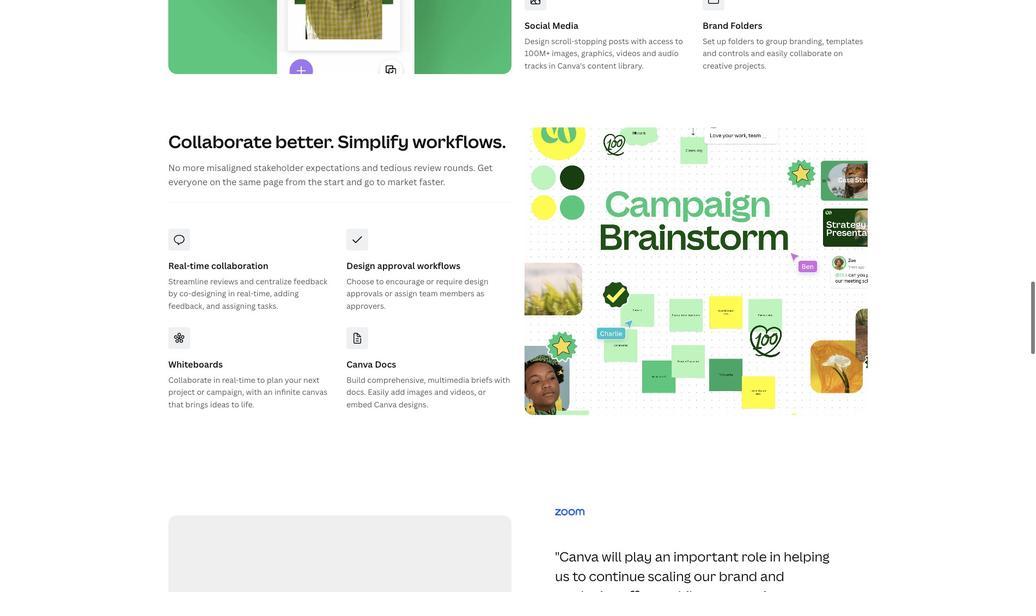 Task type: vqa. For each thing, say whether or not it's contained in the screenshot.
the top 'Canva'
yes



Task type: describe. For each thing, give the bounding box(es) containing it.
expectations
[[306, 162, 360, 174]]

streamline reviews and centralize feedback by co-designing in real-time, adding feedback, and assigning tasks.
[[168, 276, 328, 311]]

images,
[[552, 48, 580, 59]]

or left assign
[[385, 289, 393, 299]]

from
[[286, 176, 306, 188]]

set up folders to group branding, templates and controls and easily collaborate on creative projects.
[[703, 36, 864, 71]]

image 4 - whiteboards image
[[525, 128, 868, 415]]

"canva
[[555, 548, 599, 566]]

team
[[419, 289, 438, 299]]

canva docs build comprehensive, multimedia briefs with docs. easily add images and videos, or embed canva designs.
[[347, 359, 511, 410]]

design
[[465, 276, 489, 287]]

set
[[703, 36, 715, 46]]

designing
[[191, 289, 226, 299]]

no
[[168, 162, 180, 174]]

comprehensive,
[[368, 375, 426, 385]]

real-
[[168, 260, 190, 272]]

faster.
[[419, 176, 446, 188]]

brand
[[703, 20, 729, 32]]

docs
[[375, 359, 396, 371]]

while
[[669, 587, 701, 592]]

life.
[[241, 399, 255, 410]]

in inside whiteboards collaborate in real-time to plan your next project or campaign, with an infinite canvas that brings ideas to life.
[[214, 375, 220, 385]]

project
[[168, 387, 195, 397]]

simplify
[[338, 129, 409, 153]]

page
[[263, 176, 284, 188]]

branding,
[[790, 36, 825, 46]]

and inside ""canva will play an important role in helping us to continue scaling our brand and marketing efforts while empowering o"
[[761, 568, 785, 586]]

tedious
[[380, 162, 412, 174]]

graphics,
[[582, 48, 615, 59]]

an inside ""canva will play an important role in helping us to continue scaling our brand and marketing efforts while empowering o"
[[655, 548, 671, 566]]

on inside the no more misaligned stakeholder expectations and tedious review rounds. get everyone on the same page from the start and go to market faster.
[[210, 176, 221, 188]]

role
[[742, 548, 767, 566]]

no more misaligned stakeholder expectations and tedious review rounds. get everyone on the same page from the start and go to market faster.
[[168, 162, 493, 188]]

approvals
[[347, 289, 383, 299]]

whiteboards collaborate in real-time to plan your next project or campaign, with an infinite canvas that brings ideas to life.
[[168, 359, 328, 410]]

audio
[[658, 48, 679, 59]]

more
[[183, 162, 205, 174]]

go
[[365, 176, 375, 188]]

zoom image
[[555, 509, 585, 516]]

projects.
[[735, 60, 767, 71]]

docs.
[[347, 387, 366, 397]]

collaboration
[[211, 260, 269, 272]]

collaborate better. simplify workflows.
[[168, 129, 506, 153]]

or up team
[[426, 276, 434, 287]]

time,
[[254, 289, 272, 299]]

workflows.
[[413, 129, 506, 153]]

with inside whiteboards collaborate in real-time to plan your next project or campaign, with an infinite canvas that brings ideas to life.
[[246, 387, 262, 397]]

design approval workflows choose to encourage or require design approvals or assign team members as approvers.
[[347, 260, 489, 311]]

"canva will play an important role in helping us to continue scaling our brand and marketing efforts while empowering o
[[555, 548, 830, 592]]

an inside whiteboards collaborate in real-time to plan your next project or campaign, with an infinite canvas that brings ideas to life.
[[264, 387, 273, 397]]

get
[[478, 162, 493, 174]]

real- inside streamline reviews and centralize feedback by co-designing in real-time, adding feedback, and assigning tasks.
[[237, 289, 254, 299]]

social
[[525, 20, 551, 32]]

empowering
[[704, 587, 782, 592]]

review
[[414, 162, 442, 174]]

with inside design scroll-stopping posts with  access to 100m+ images, graphics, videos and audio tracks in canva's content library.
[[631, 36, 647, 46]]

access
[[649, 36, 674, 46]]

scaling
[[648, 568, 691, 586]]

and up "projects."
[[751, 48, 765, 59]]

and inside canva docs build comprehensive, multimedia briefs with docs. easily add images and videos, or embed canva designs.
[[435, 387, 449, 397]]

to inside ""canva will play an important role in helping us to continue scaling our brand and marketing efforts while empowering o"
[[573, 568, 586, 586]]

choose
[[347, 276, 374, 287]]

design scroll-stopping posts with  access to 100m+ images, graphics, videos and audio tracks in canva's content library.
[[525, 36, 683, 71]]

our
[[694, 568, 716, 586]]

streamline
[[168, 276, 208, 287]]

real- inside whiteboards collaborate in real-time to plan your next project or campaign, with an infinite canvas that brings ideas to life.
[[222, 375, 239, 385]]

require
[[436, 276, 463, 287]]

your
[[285, 375, 302, 385]]

infinite
[[275, 387, 300, 397]]

in inside streamline reviews and centralize feedback by co-designing in real-time, adding feedback, and assigning tasks.
[[228, 289, 235, 299]]

whiteboards
[[168, 359, 223, 371]]

social media
[[525, 20, 579, 32]]

approval
[[378, 260, 415, 272]]

reviews
[[210, 276, 238, 287]]

collaborate
[[790, 48, 832, 59]]

start
[[324, 176, 344, 188]]

content
[[588, 60, 617, 71]]

adding
[[274, 289, 299, 299]]

as
[[477, 289, 485, 299]]

and up 'go'
[[362, 162, 378, 174]]

images
[[407, 387, 433, 397]]

campaign,
[[207, 387, 244, 397]]

everyone
[[168, 176, 208, 188]]



Task type: locate. For each thing, give the bounding box(es) containing it.
and inside design scroll-stopping posts with  access to 100m+ images, graphics, videos and audio tracks in canva's content library.
[[643, 48, 657, 59]]

the
[[223, 176, 237, 188], [308, 176, 322, 188]]

1 vertical spatial an
[[655, 548, 671, 566]]

briefs
[[472, 375, 493, 385]]

videos,
[[450, 387, 476, 397]]

to inside design scroll-stopping posts with  access to 100m+ images, graphics, videos and audio tracks in canva's content library.
[[676, 36, 683, 46]]

1 vertical spatial design
[[347, 260, 375, 272]]

feedback,
[[168, 301, 204, 311]]

real- up campaign,
[[222, 375, 239, 385]]

build
[[347, 375, 366, 385]]

1 horizontal spatial an
[[655, 548, 671, 566]]

members
[[440, 289, 475, 299]]

controls
[[719, 48, 750, 59]]

0 vertical spatial an
[[264, 387, 273, 397]]

1 vertical spatial canva
[[374, 399, 397, 410]]

with up "life."
[[246, 387, 262, 397]]

in right role
[[770, 548, 781, 566]]

time
[[190, 260, 209, 272], [239, 375, 255, 385]]

1 vertical spatial with
[[495, 375, 511, 385]]

or up brings
[[197, 387, 205, 397]]

to right 'go'
[[377, 176, 386, 188]]

to inside the no more misaligned stakeholder expectations and tedious review rounds. get everyone on the same page from the start and go to market faster.
[[377, 176, 386, 188]]

canva down easily
[[374, 399, 397, 410]]

0 horizontal spatial time
[[190, 260, 209, 272]]

to up "approvals"
[[376, 276, 384, 287]]

1 horizontal spatial with
[[495, 375, 511, 385]]

0 horizontal spatial on
[[210, 176, 221, 188]]

design up 100m+
[[525, 36, 550, 46]]

and down collaboration
[[240, 276, 254, 287]]

canva up build
[[347, 359, 373, 371]]

real- up assigning
[[237, 289, 254, 299]]

in right tracks at the top of page
[[549, 60, 556, 71]]

continue
[[589, 568, 645, 586]]

0 horizontal spatial an
[[264, 387, 273, 397]]

embed
[[347, 399, 372, 410]]

media
[[553, 20, 579, 32]]

0 vertical spatial time
[[190, 260, 209, 272]]

creative
[[703, 60, 733, 71]]

the left the start on the top left of the page
[[308, 176, 322, 188]]

co-
[[179, 289, 191, 299]]

design inside design scroll-stopping posts with  access to 100m+ images, graphics, videos and audio tracks in canva's content library.
[[525, 36, 550, 46]]

design
[[525, 36, 550, 46], [347, 260, 375, 272]]

time inside whiteboards collaborate in real-time to plan your next project or campaign, with an infinite canvas that brings ideas to life.
[[239, 375, 255, 385]]

canva
[[347, 359, 373, 371], [374, 399, 397, 410]]

designs.
[[399, 399, 429, 410]]

design inside design approval workflows choose to encourage or require design approvals or assign team members as approvers.
[[347, 260, 375, 272]]

collaborate inside whiteboards collaborate in real-time to plan your next project or campaign, with an infinite canvas that brings ideas to life.
[[168, 375, 212, 385]]

library.
[[619, 60, 644, 71]]

in inside ""canva will play an important role in helping us to continue scaling our brand and marketing efforts while empowering o"
[[770, 548, 781, 566]]

2 collaborate from the top
[[168, 375, 212, 385]]

in down reviews
[[228, 289, 235, 299]]

time up streamline
[[190, 260, 209, 272]]

canva's
[[558, 60, 586, 71]]

on down templates
[[834, 48, 843, 59]]

scroll-
[[552, 36, 575, 46]]

on inside set up folders to group branding, templates and controls and easily collaborate on creative projects.
[[834, 48, 843, 59]]

up
[[717, 36, 727, 46]]

collaborate up project
[[168, 375, 212, 385]]

in inside design scroll-stopping posts with  access to 100m+ images, graphics, videos and audio tracks in canva's content library.
[[549, 60, 556, 71]]

collaborate up misaligned
[[168, 129, 272, 153]]

to inside design approval workflows choose to encourage or require design approvals or assign team members as approvers.
[[376, 276, 384, 287]]

design up choose
[[347, 260, 375, 272]]

feedback
[[294, 276, 328, 287]]

easily
[[767, 48, 788, 59]]

and
[[643, 48, 657, 59], [703, 48, 717, 59], [751, 48, 765, 59], [362, 162, 378, 174], [347, 176, 362, 188], [240, 276, 254, 287], [206, 301, 220, 311], [435, 387, 449, 397], [761, 568, 785, 586]]

on down misaligned
[[210, 176, 221, 188]]

design for scroll-
[[525, 36, 550, 46]]

design for approval
[[347, 260, 375, 272]]

100m+
[[525, 48, 550, 59]]

an up scaling
[[655, 548, 671, 566]]

play
[[625, 548, 653, 566]]

0 vertical spatial real-
[[237, 289, 254, 299]]

assign
[[395, 289, 418, 299]]

collaborate
[[168, 129, 272, 153], [168, 375, 212, 385]]

brand
[[719, 568, 758, 586]]

plan
[[267, 375, 283, 385]]

with inside canva docs build comprehensive, multimedia briefs with docs. easily add images and videos, or embed canva designs.
[[495, 375, 511, 385]]

posts
[[609, 36, 629, 46]]

better.
[[276, 129, 334, 153]]

time up "life."
[[239, 375, 255, 385]]

to inside set up folders to group branding, templates and controls and easily collaborate on creative projects.
[[757, 36, 764, 46]]

to left plan at bottom
[[257, 375, 265, 385]]

and down multimedia on the left bottom of the page
[[435, 387, 449, 397]]

0 vertical spatial collaborate
[[168, 129, 272, 153]]

to left "life."
[[231, 399, 239, 410]]

and down set
[[703, 48, 717, 59]]

stakeholder
[[254, 162, 304, 174]]

1 horizontal spatial time
[[239, 375, 255, 385]]

2 vertical spatial with
[[246, 387, 262, 397]]

1 horizontal spatial canva
[[374, 399, 397, 410]]

the down misaligned
[[223, 176, 237, 188]]

next
[[304, 375, 320, 385]]

0 horizontal spatial the
[[223, 176, 237, 188]]

stopping
[[575, 36, 607, 46]]

2 the from the left
[[308, 176, 322, 188]]

0 vertical spatial design
[[525, 36, 550, 46]]

1 collaborate from the top
[[168, 129, 272, 153]]

us
[[555, 568, 570, 586]]

to left group
[[757, 36, 764, 46]]

1 vertical spatial real-
[[222, 375, 239, 385]]

approvers.
[[347, 301, 386, 311]]

and down access
[[643, 48, 657, 59]]

2 horizontal spatial with
[[631, 36, 647, 46]]

and down designing
[[206, 301, 220, 311]]

an down plan at bottom
[[264, 387, 273, 397]]

and left 'go'
[[347, 176, 362, 188]]

tracks
[[525, 60, 547, 71]]

to up marketing
[[573, 568, 586, 586]]

rounds.
[[444, 162, 476, 174]]

1 the from the left
[[223, 176, 237, 188]]

same
[[239, 176, 261, 188]]

with up 'videos'
[[631, 36, 647, 46]]

efforts
[[622, 587, 666, 592]]

1 vertical spatial on
[[210, 176, 221, 188]]

real-
[[237, 289, 254, 299], [222, 375, 239, 385]]

videos
[[617, 48, 641, 59]]

1 vertical spatial collaborate
[[168, 375, 212, 385]]

in
[[549, 60, 556, 71], [228, 289, 235, 299], [214, 375, 220, 385], [770, 548, 781, 566]]

or inside canva docs build comprehensive, multimedia briefs with docs. easily add images and videos, or embed canva designs.
[[478, 387, 486, 397]]

0 horizontal spatial with
[[246, 387, 262, 397]]

0 horizontal spatial design
[[347, 260, 375, 272]]

or down briefs
[[478, 387, 486, 397]]

ideas
[[210, 399, 230, 410]]

and down role
[[761, 568, 785, 586]]

brand folders
[[703, 20, 763, 32]]

1 vertical spatial time
[[239, 375, 255, 385]]

add
[[391, 387, 405, 397]]

assigning
[[222, 301, 256, 311]]

image 3 - magic resize image
[[168, 0, 512, 74]]

1 horizontal spatial the
[[308, 176, 322, 188]]

important
[[674, 548, 739, 566]]

or
[[426, 276, 434, 287], [385, 289, 393, 299], [197, 387, 205, 397], [478, 387, 486, 397]]

encourage
[[386, 276, 425, 287]]

by
[[168, 289, 178, 299]]

easily
[[368, 387, 389, 397]]

1 horizontal spatial on
[[834, 48, 843, 59]]

to up audio
[[676, 36, 683, 46]]

0 vertical spatial on
[[834, 48, 843, 59]]

market
[[388, 176, 417, 188]]

helping
[[784, 548, 830, 566]]

0 vertical spatial canva
[[347, 359, 373, 371]]

with right briefs
[[495, 375, 511, 385]]

group
[[766, 36, 788, 46]]

0 horizontal spatial canva
[[347, 359, 373, 371]]

folders
[[729, 36, 755, 46]]

or inside whiteboards collaborate in real-time to plan your next project or campaign, with an infinite canvas that brings ideas to life.
[[197, 387, 205, 397]]

1 horizontal spatial design
[[525, 36, 550, 46]]

in up campaign,
[[214, 375, 220, 385]]

0 vertical spatial with
[[631, 36, 647, 46]]

will
[[602, 548, 622, 566]]

that
[[168, 399, 184, 410]]

brings
[[186, 399, 208, 410]]

workflows
[[417, 260, 461, 272]]



